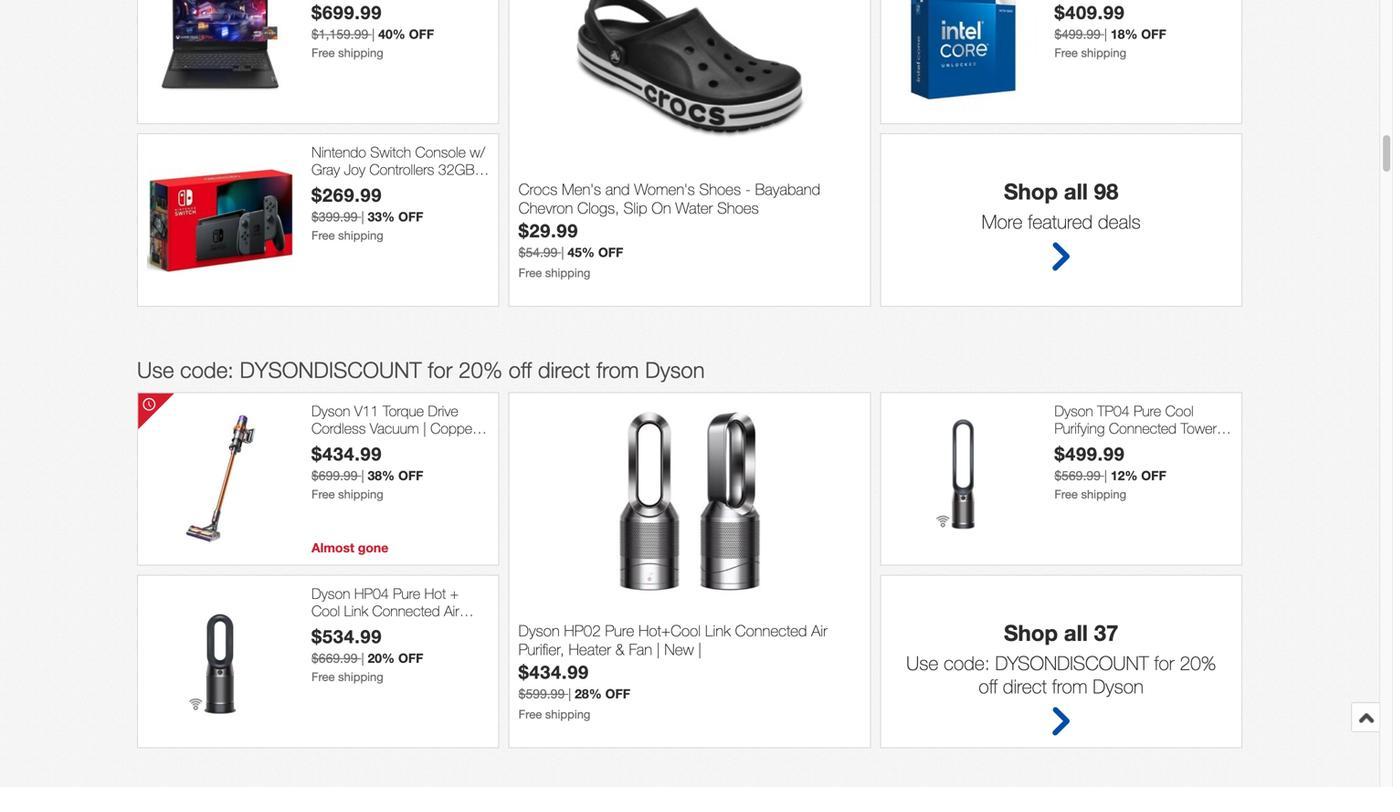 Task type: describe. For each thing, give the bounding box(es) containing it.
| inside $434.99 $699.99 | 38% off free shipping
[[361, 468, 364, 483]]

gen for $499.99
[[1183, 438, 1209, 455]]

fan inside dyson tp04 pure cool purifying connected tower fan | new | previous gen
[[1055, 438, 1077, 455]]

direct inside shop all 37 use code: dysondiscount for 20% off direct from dyson
[[1003, 675, 1047, 698]]

off inside $434.99 $699.99 | 38% off free shipping
[[398, 468, 424, 483]]

shipping for $534.99
[[338, 670, 384, 684]]

water
[[676, 199, 713, 217]]

shipping for $434.99
[[338, 487, 384, 502]]

$409.99
[[1055, 1, 1126, 23]]

chevron
[[519, 199, 573, 217]]

free for $409.99
[[1055, 46, 1078, 60]]

dyson for fan
[[1055, 403, 1094, 420]]

use code: dysondiscount for 20% off direct from dyson
[[137, 357, 705, 383]]

shipping inside 'dyson hp02 pure hot+cool link connected air purifier, heater & fan | new | $434.99 $599.99 | 28% off free shipping'
[[545, 708, 591, 722]]

shop all 98 more featured deals
[[982, 178, 1141, 233]]

$669.99
[[312, 651, 358, 666]]

crocs men's and women's shoes - bayaband chevron clogs, slip on water shoes link
[[519, 180, 861, 220]]

0 horizontal spatial direct
[[538, 357, 591, 383]]

and
[[606, 180, 630, 198]]

pure for $499.99
[[1134, 403, 1162, 420]]

free for $699.99
[[312, 46, 335, 60]]

previous for $434.99
[[351, 438, 402, 455]]

1 horizontal spatial 20%
[[459, 357, 503, 383]]

bayaband
[[755, 180, 821, 198]]

37
[[1095, 620, 1119, 646]]

joy
[[344, 161, 366, 178]]

new inside dyson v11 torque drive cordless vacuum | copper | new | previous gen
[[312, 438, 339, 455]]

gone
[[358, 541, 389, 556]]

0 horizontal spatial from
[[597, 357, 639, 383]]

$699.99 $1,159.99 | 40% off free shipping
[[312, 1, 434, 60]]

cool inside dyson hp04 pure hot + cool link connected air purifier, heater & fan | new |
[[312, 603, 340, 620]]

$569.99
[[1055, 468, 1101, 483]]

deals
[[1099, 210, 1141, 233]]

dyson inside shop all 37 use code: dysondiscount for 20% off direct from dyson
[[1093, 675, 1144, 698]]

38%
[[368, 468, 395, 483]]

nintendo switch console w/ gray joy controllers 32gb v2 link
[[312, 143, 490, 196]]

hp02
[[564, 622, 601, 640]]

slip
[[624, 199, 648, 217]]

off inside shop all 37 use code: dysondiscount for 20% off direct from dyson
[[979, 675, 998, 698]]

$409.99 $499.99 | 18% off free shipping
[[1055, 1, 1167, 60]]

dysondiscount inside shop all 37 use code: dysondiscount for 20% off direct from dyson
[[996, 652, 1149, 675]]

tp04
[[1098, 403, 1130, 420]]

12%
[[1111, 468, 1138, 483]]

free for $434.99
[[312, 487, 335, 502]]

off inside $499.99 $569.99 | 12% off free shipping
[[1142, 468, 1167, 483]]

dyson v11 torque drive cordless vacuum | copper | new | previous gen link
[[312, 403, 490, 455]]

purifier, inside dyson hp04 pure hot + cool link connected air purifier, heater & fan | new |
[[312, 620, 355, 638]]

switch
[[370, 143, 411, 161]]

shop for shop all 37
[[1004, 620, 1058, 646]]

code: inside shop all 37 use code: dysondiscount for 20% off direct from dyson
[[944, 652, 990, 675]]

$434.99 $699.99 | 38% off free shipping
[[312, 443, 424, 502]]

v11
[[354, 403, 379, 420]]

more
[[982, 210, 1023, 233]]

free inside 'dyson hp02 pure hot+cool link connected air purifier, heater & fan | new | $434.99 $599.99 | 28% off free shipping'
[[519, 708, 542, 722]]

0 horizontal spatial use
[[137, 357, 174, 383]]

28%
[[575, 687, 602, 702]]

dyson hp02 pure hot+cool link connected air purifier, heater & fan | new | $434.99 $599.99 | 28% off free shipping
[[519, 622, 828, 722]]

hot
[[425, 585, 446, 603]]

dyson hp04 pure hot + cool link connected air purifier, heater & fan | new |
[[312, 585, 484, 638]]

link inside dyson hp04 pure hot + cool link connected air purifier, heater & fan | new |
[[344, 603, 368, 620]]

nintendo
[[312, 143, 366, 161]]

console
[[415, 143, 466, 161]]

nintendo switch console w/ gray joy controllers 32gb v2
[[312, 143, 485, 196]]

men's
[[562, 180, 601, 198]]

dyson for copper
[[312, 403, 350, 420]]

shipping for $699.99
[[338, 46, 384, 60]]

$434.99 inside $434.99 $699.99 | 38% off free shipping
[[312, 443, 382, 465]]

dyson tp04 pure cool purifying connected tower fan | new | previous gen
[[1055, 403, 1217, 455]]

dyson tp04 pure cool purifying connected tower fan | new | previous gen link
[[1055, 403, 1233, 455]]

dyson hp02 pure hot+cool link connected air purifier, heater & fan | new | link
[[519, 622, 861, 661]]

+
[[450, 585, 459, 603]]

clogs,
[[578, 199, 620, 217]]

all for 37
[[1065, 620, 1088, 646]]

$399.99
[[312, 209, 358, 224]]

| inside $534.99 $669.99 | 20% off free shipping
[[361, 651, 364, 666]]

$54.99
[[519, 245, 558, 260]]

& inside 'dyson hp02 pure hot+cool link connected air purifier, heater & fan | new | $434.99 $599.99 | 28% off free shipping'
[[616, 641, 625, 659]]

0 horizontal spatial dysondiscount
[[240, 357, 422, 383]]

$699.99 inside $434.99 $699.99 | 38% off free shipping
[[312, 468, 358, 483]]



Task type: vqa. For each thing, say whether or not it's contained in the screenshot.
Holiday season on eBay Live link at the top of page
no



Task type: locate. For each thing, give the bounding box(es) containing it.
shipping inside $269.99 $399.99 | 33% off free shipping
[[338, 228, 384, 242]]

shipping for $499.99
[[1082, 487, 1127, 502]]

new inside dyson hp04 pure hot + cool link connected air purifier, heater & fan | new |
[[449, 620, 477, 638]]

dyson inside dyson v11 torque drive cordless vacuum | copper | new | previous gen
[[312, 403, 350, 420]]

2 shop from the top
[[1004, 620, 1058, 646]]

previous down vacuum
[[351, 438, 402, 455]]

previous inside dyson tp04 pure cool purifying connected tower fan | new | previous gen
[[1128, 438, 1179, 455]]

link down hp04
[[344, 603, 368, 620]]

0 horizontal spatial $434.99
[[312, 443, 382, 465]]

$499.99 inside $409.99 $499.99 | 18% off free shipping
[[1055, 26, 1101, 41]]

1 horizontal spatial gen
[[1183, 438, 1209, 455]]

free down $409.99
[[1055, 46, 1078, 60]]

| inside "$699.99 $1,159.99 | 40% off free shipping"
[[372, 26, 375, 41]]

direct
[[538, 357, 591, 383], [1003, 675, 1047, 698]]

20% inside shop all 37 use code: dysondiscount for 20% off direct from dyson
[[1180, 652, 1217, 675]]

$534.99 $669.99 | 20% off free shipping
[[312, 626, 424, 684]]

all inside shop all 37 use code: dysondiscount for 20% off direct from dyson
[[1065, 620, 1088, 646]]

$699.99 inside "$699.99 $1,159.99 | 40% off free shipping"
[[312, 1, 382, 23]]

$534.99
[[312, 626, 382, 648]]

2 $699.99 from the top
[[312, 468, 358, 483]]

18%
[[1111, 26, 1138, 41]]

0 vertical spatial $434.99
[[312, 443, 382, 465]]

fan inside dyson hp04 pure hot + cool link connected air purifier, heater & fan | new |
[[416, 620, 438, 638]]

link inside 'dyson hp02 pure hot+cool link connected air purifier, heater & fan | new | $434.99 $599.99 | 28% off free shipping'
[[705, 622, 731, 640]]

free inside "$699.99 $1,159.99 | 40% off free shipping"
[[312, 46, 335, 60]]

free for $499.99
[[1055, 487, 1078, 502]]

shop for shop all 98
[[1004, 178, 1058, 204]]

cool up tower
[[1166, 403, 1194, 420]]

cordless
[[312, 420, 366, 437]]

$269.99
[[312, 184, 382, 206]]

1 vertical spatial fan
[[416, 620, 438, 638]]

off
[[409, 26, 434, 41], [1142, 26, 1167, 41], [398, 209, 424, 224], [598, 245, 624, 260], [509, 357, 532, 383], [398, 468, 424, 483], [1142, 468, 1167, 483], [398, 651, 424, 666], [979, 675, 998, 698], [606, 687, 631, 702]]

shipping inside $434.99 $699.99 | 38% off free shipping
[[338, 487, 384, 502]]

pure right tp04
[[1134, 403, 1162, 420]]

1 horizontal spatial for
[[1155, 652, 1175, 675]]

0 vertical spatial pure
[[1134, 403, 1162, 420]]

free
[[312, 46, 335, 60], [1055, 46, 1078, 60], [312, 228, 335, 242], [519, 266, 542, 280], [312, 487, 335, 502], [1055, 487, 1078, 502], [312, 670, 335, 684], [519, 708, 542, 722]]

free inside $534.99 $669.99 | 20% off free shipping
[[312, 670, 335, 684]]

1 vertical spatial direct
[[1003, 675, 1047, 698]]

shop inside shop all 37 use code: dysondiscount for 20% off direct from dyson
[[1004, 620, 1058, 646]]

vacuum
[[370, 420, 419, 437]]

pure right hp02
[[605, 622, 635, 640]]

0 vertical spatial for
[[428, 357, 453, 383]]

0 vertical spatial connected
[[1109, 420, 1177, 437]]

pure inside 'dyson hp02 pure hot+cool link connected air purifier, heater & fan | new | $434.99 $599.99 | 28% off free shipping'
[[605, 622, 635, 640]]

1 vertical spatial code:
[[944, 652, 990, 675]]

fan
[[1055, 438, 1077, 455], [416, 620, 438, 638], [629, 641, 653, 659]]

pure
[[1134, 403, 1162, 420], [393, 585, 421, 603], [605, 622, 635, 640]]

0 vertical spatial all
[[1065, 178, 1088, 204]]

1 horizontal spatial link
[[705, 622, 731, 640]]

drive
[[428, 403, 459, 420]]

0 vertical spatial air
[[444, 603, 459, 620]]

shoes
[[700, 180, 741, 198], [718, 199, 759, 217]]

shipping inside $409.99 $499.99 | 18% off free shipping
[[1082, 46, 1127, 60]]

gen inside dyson tp04 pure cool purifying connected tower fan | new | previous gen
[[1183, 438, 1209, 455]]

shop all 37 use code: dysondiscount for 20% off direct from dyson
[[907, 620, 1217, 698]]

1 vertical spatial all
[[1065, 620, 1088, 646]]

0 vertical spatial fan
[[1055, 438, 1077, 455]]

torque
[[383, 403, 424, 420]]

shop
[[1004, 178, 1058, 204], [1004, 620, 1058, 646]]

1 horizontal spatial connected
[[735, 622, 807, 640]]

1 horizontal spatial code:
[[944, 652, 990, 675]]

$499.99 $569.99 | 12% off free shipping
[[1055, 443, 1167, 502]]

tower
[[1181, 420, 1217, 437]]

shipping down $1,159.99
[[338, 46, 384, 60]]

dysondiscount up v11 at the bottom left of page
[[240, 357, 422, 383]]

heater down hp02
[[569, 641, 611, 659]]

1 horizontal spatial fan
[[629, 641, 653, 659]]

shoes down -
[[718, 199, 759, 217]]

$1,159.99
[[312, 26, 369, 41]]

2 $499.99 from the top
[[1055, 443, 1126, 465]]

almost
[[312, 541, 355, 556]]

air inside 'dyson hp02 pure hot+cool link connected air purifier, heater & fan | new | $434.99 $599.99 | 28% off free shipping'
[[812, 622, 828, 640]]

1 vertical spatial shop
[[1004, 620, 1058, 646]]

$434.99
[[312, 443, 382, 465], [519, 661, 589, 683]]

fan down hot
[[416, 620, 438, 638]]

$434.99 up $599.99
[[519, 661, 589, 683]]

free down $569.99
[[1055, 487, 1078, 502]]

free inside $434.99 $699.99 | 38% off free shipping
[[312, 487, 335, 502]]

shipping for $269.99
[[338, 228, 384, 242]]

0 vertical spatial shop
[[1004, 178, 1058, 204]]

free for $269.99
[[312, 228, 335, 242]]

hot+cool
[[639, 622, 701, 640]]

$499.99 down $409.99
[[1055, 26, 1101, 41]]

1 vertical spatial heater
[[569, 641, 611, 659]]

1 vertical spatial pure
[[393, 585, 421, 603]]

cool
[[1166, 403, 1194, 420], [312, 603, 340, 620]]

connected inside 'dyson hp02 pure hot+cool link connected air purifier, heater & fan | new | $434.99 $599.99 | 28% off free shipping'
[[735, 622, 807, 640]]

off inside crocs men's and women's shoes - bayaband chevron clogs, slip on water shoes $29.99 $54.99 | 45% off free shipping
[[598, 245, 624, 260]]

new inside dyson tp04 pure cool purifying connected tower fan | new | previous gen
[[1088, 438, 1116, 455]]

0 horizontal spatial 20%
[[368, 651, 395, 666]]

fan down hot+cool
[[629, 641, 653, 659]]

0 horizontal spatial &
[[403, 620, 412, 638]]

heater inside dyson hp04 pure hot + cool link connected air purifier, heater & fan | new |
[[359, 620, 399, 638]]

dyson hp04 pure hot + cool link connected air purifier, heater & fan | new | link
[[312, 585, 490, 638]]

2 all from the top
[[1065, 620, 1088, 646]]

pure inside dyson hp04 pure hot + cool link connected air purifier, heater & fan | new |
[[393, 585, 421, 603]]

1 vertical spatial for
[[1155, 652, 1175, 675]]

women's
[[634, 180, 695, 198]]

0 vertical spatial &
[[403, 620, 412, 638]]

1 horizontal spatial $434.99
[[519, 661, 589, 683]]

0 horizontal spatial air
[[444, 603, 459, 620]]

1 horizontal spatial &
[[616, 641, 625, 659]]

1 previous from the left
[[351, 438, 402, 455]]

connected
[[1109, 420, 1177, 437], [372, 603, 440, 620], [735, 622, 807, 640]]

0 horizontal spatial code:
[[180, 357, 234, 383]]

dyson for purifier,
[[519, 622, 560, 640]]

purifier,
[[312, 620, 355, 638], [519, 641, 565, 659]]

connected inside dyson tp04 pure cool purifying connected tower fan | new | previous gen
[[1109, 420, 1177, 437]]

shipping down 12%
[[1082, 487, 1127, 502]]

fan down the purifying
[[1055, 438, 1077, 455]]

$29.99
[[519, 220, 579, 242]]

1 horizontal spatial previous
[[1128, 438, 1179, 455]]

use
[[137, 357, 174, 383], [907, 652, 939, 675]]

hp04
[[354, 585, 389, 603]]

from inside shop all 37 use code: dysondiscount for 20% off direct from dyson
[[1053, 675, 1088, 698]]

free inside $499.99 $569.99 | 12% off free shipping
[[1055, 487, 1078, 502]]

33%
[[368, 209, 395, 224]]

dysondiscount down 37
[[996, 652, 1149, 675]]

| inside $409.99 $499.99 | 18% off free shipping
[[1105, 26, 1108, 41]]

0 horizontal spatial pure
[[393, 585, 421, 603]]

code:
[[180, 357, 234, 383], [944, 652, 990, 675]]

all for 98
[[1065, 178, 1088, 204]]

1 vertical spatial $434.99
[[519, 661, 589, 683]]

all inside shop all 98 more featured deals
[[1065, 178, 1088, 204]]

$499.99 up $569.99
[[1055, 443, 1126, 465]]

pure inside dyson tp04 pure cool purifying connected tower fan | new | previous gen
[[1134, 403, 1162, 420]]

controllers
[[370, 161, 434, 178]]

0 horizontal spatial fan
[[416, 620, 438, 638]]

| inside crocs men's and women's shoes - bayaband chevron clogs, slip on water shoes $29.99 $54.99 | 45% off free shipping
[[562, 245, 564, 260]]

pure for $534.99
[[393, 585, 421, 603]]

shipping for $409.99
[[1082, 46, 1127, 60]]

cool up the $534.99 on the bottom of page
[[312, 603, 340, 620]]

free down $54.99
[[519, 266, 542, 280]]

20% inside $534.99 $669.99 | 20% off free shipping
[[368, 651, 395, 666]]

1 horizontal spatial pure
[[605, 622, 635, 640]]

1 horizontal spatial direct
[[1003, 675, 1047, 698]]

shipping down 28%
[[545, 708, 591, 722]]

off inside $409.99 $499.99 | 18% off free shipping
[[1142, 26, 1167, 41]]

off inside $269.99 $399.99 | 33% off free shipping
[[398, 209, 424, 224]]

1 $499.99 from the top
[[1055, 26, 1101, 41]]

use inside shop all 37 use code: dysondiscount for 20% off direct from dyson
[[907, 652, 939, 675]]

98
[[1095, 178, 1119, 204]]

1 horizontal spatial use
[[907, 652, 939, 675]]

new down cordless
[[312, 438, 339, 455]]

heater inside 'dyson hp02 pure hot+cool link connected air purifier, heater & fan | new | $434.99 $599.99 | 28% off free shipping'
[[569, 641, 611, 659]]

$499.99 inside $499.99 $569.99 | 12% off free shipping
[[1055, 443, 1126, 465]]

all
[[1065, 178, 1088, 204], [1065, 620, 1088, 646]]

| inside $499.99 $569.99 | 12% off free shipping
[[1105, 468, 1108, 483]]

crocs men's and women's shoes - bayaband chevron clogs, slip on water shoes $29.99 $54.99 | 45% off free shipping
[[519, 180, 821, 280]]

purifying
[[1055, 420, 1105, 437]]

shipping inside crocs men's and women's shoes - bayaband chevron clogs, slip on water shoes $29.99 $54.99 | 45% off free shipping
[[545, 266, 591, 280]]

shoes left -
[[700, 180, 741, 198]]

v2
[[312, 178, 328, 196]]

shipping down 33%
[[338, 228, 384, 242]]

2 vertical spatial fan
[[629, 641, 653, 659]]

2 horizontal spatial fan
[[1055, 438, 1077, 455]]

20%
[[459, 357, 503, 383], [368, 651, 395, 666], [1180, 652, 1217, 675]]

shipping down 18%
[[1082, 46, 1127, 60]]

link right hot+cool
[[705, 622, 731, 640]]

heater
[[359, 620, 399, 638], [569, 641, 611, 659]]

dyson inside dyson hp04 pure hot + cool link connected air purifier, heater & fan | new |
[[312, 585, 350, 603]]

previous inside dyson v11 torque drive cordless vacuum | copper | new | previous gen
[[351, 438, 402, 455]]

0 horizontal spatial for
[[428, 357, 453, 383]]

connected inside dyson hp04 pure hot + cool link connected air purifier, heater & fan | new |
[[372, 603, 440, 620]]

heater down hp04
[[359, 620, 399, 638]]

connected for fan
[[1109, 420, 1177, 437]]

-
[[746, 180, 751, 198]]

air
[[444, 603, 459, 620], [812, 622, 828, 640]]

dyson inside dyson tp04 pure cool purifying connected tower fan | new | previous gen
[[1055, 403, 1094, 420]]

1 vertical spatial &
[[616, 641, 625, 659]]

featured
[[1028, 210, 1093, 233]]

0 vertical spatial use
[[137, 357, 174, 383]]

1 horizontal spatial from
[[1053, 675, 1088, 698]]

fan inside 'dyson hp02 pure hot+cool link connected air purifier, heater & fan | new | $434.99 $599.99 | 28% off free shipping'
[[629, 641, 653, 659]]

$699.99 left 38%
[[312, 468, 358, 483]]

1 horizontal spatial air
[[812, 622, 828, 640]]

$269.99 $399.99 | 33% off free shipping
[[312, 184, 424, 242]]

free inside crocs men's and women's shoes - bayaband chevron clogs, slip on water shoes $29.99 $54.99 | 45% off free shipping
[[519, 266, 542, 280]]

purifier, up $599.99
[[519, 641, 565, 659]]

0 horizontal spatial gen
[[406, 438, 432, 455]]

previous
[[351, 438, 402, 455], [1128, 438, 1179, 455]]

| inside $269.99 $399.99 | 33% off free shipping
[[361, 209, 364, 224]]

on
[[652, 199, 671, 217]]

1 horizontal spatial heater
[[569, 641, 611, 659]]

off inside 'dyson hp02 pure hot+cool link connected air purifier, heater & fan | new | $434.99 $599.99 | 28% off free shipping'
[[606, 687, 631, 702]]

dyson for connected
[[312, 585, 350, 603]]

0 vertical spatial purifier,
[[312, 620, 355, 638]]

free down $599.99
[[519, 708, 542, 722]]

&
[[403, 620, 412, 638], [616, 641, 625, 659]]

0 horizontal spatial link
[[344, 603, 368, 620]]

40%
[[379, 26, 406, 41]]

shop left 37
[[1004, 620, 1058, 646]]

0 horizontal spatial heater
[[359, 620, 399, 638]]

0 horizontal spatial previous
[[351, 438, 402, 455]]

0 horizontal spatial cool
[[312, 603, 340, 620]]

free up almost
[[312, 487, 335, 502]]

cool inside dyson tp04 pure cool purifying connected tower fan | new | previous gen
[[1166, 403, 1194, 420]]

2 horizontal spatial 20%
[[1180, 652, 1217, 675]]

1 horizontal spatial purifier,
[[519, 641, 565, 659]]

free for $534.99
[[312, 670, 335, 684]]

shipping
[[338, 46, 384, 60], [1082, 46, 1127, 60], [338, 228, 384, 242], [545, 266, 591, 280], [338, 487, 384, 502], [1082, 487, 1127, 502], [338, 670, 384, 684], [545, 708, 591, 722]]

connected for purifier,
[[735, 622, 807, 640]]

off inside $534.99 $669.99 | 20% off free shipping
[[398, 651, 424, 666]]

all left 37
[[1065, 620, 1088, 646]]

$499.99
[[1055, 26, 1101, 41], [1055, 443, 1126, 465]]

for inside shop all 37 use code: dysondiscount for 20% off direct from dyson
[[1155, 652, 1175, 675]]

shipping inside $499.99 $569.99 | 12% off free shipping
[[1082, 487, 1127, 502]]

32gb
[[439, 161, 475, 178]]

from
[[597, 357, 639, 383], [1053, 675, 1088, 698]]

for
[[428, 357, 453, 383], [1155, 652, 1175, 675]]

1 horizontal spatial cool
[[1166, 403, 1194, 420]]

shipping down $669.99
[[338, 670, 384, 684]]

0 vertical spatial direct
[[538, 357, 591, 383]]

0 vertical spatial heater
[[359, 620, 399, 638]]

1 vertical spatial link
[[705, 622, 731, 640]]

free down $399.99
[[312, 228, 335, 242]]

gen for $434.99
[[406, 438, 432, 455]]

free down $1,159.99
[[312, 46, 335, 60]]

shipping down 45%
[[545, 266, 591, 280]]

0 vertical spatial cool
[[1166, 403, 1194, 420]]

45%
[[568, 245, 595, 260]]

1 vertical spatial air
[[812, 622, 828, 640]]

new down the purifying
[[1088, 438, 1116, 455]]

1 vertical spatial cool
[[312, 603, 340, 620]]

off inside "$699.99 $1,159.99 | 40% off free shipping"
[[409, 26, 434, 41]]

0 vertical spatial link
[[344, 603, 368, 620]]

2 previous from the left
[[1128, 438, 1179, 455]]

1 vertical spatial $499.99
[[1055, 443, 1126, 465]]

$434.99 inside 'dyson hp02 pure hot+cool link connected air purifier, heater & fan | new | $434.99 $599.99 | 28% off free shipping'
[[519, 661, 589, 683]]

1 vertical spatial from
[[1053, 675, 1088, 698]]

pure left hot
[[393, 585, 421, 603]]

1 vertical spatial dysondiscount
[[996, 652, 1149, 675]]

0 vertical spatial $699.99
[[312, 1, 382, 23]]

crocs
[[519, 180, 558, 198]]

air inside dyson hp04 pure hot + cool link connected air purifier, heater & fan | new |
[[444, 603, 459, 620]]

2 horizontal spatial connected
[[1109, 420, 1177, 437]]

shop up more
[[1004, 178, 1058, 204]]

previous up 12%
[[1128, 438, 1179, 455]]

$699.99 up $1,159.99
[[312, 1, 382, 23]]

free inside $409.99 $499.99 | 18% off free shipping
[[1055, 46, 1078, 60]]

gen down tower
[[1183, 438, 1209, 455]]

1 shop from the top
[[1004, 178, 1058, 204]]

1 vertical spatial connected
[[372, 603, 440, 620]]

2 vertical spatial pure
[[605, 622, 635, 640]]

0 vertical spatial code:
[[180, 357, 234, 383]]

almost gone
[[312, 541, 389, 556]]

shipping inside $534.99 $669.99 | 20% off free shipping
[[338, 670, 384, 684]]

gen down vacuum
[[406, 438, 432, 455]]

1 vertical spatial $699.99
[[312, 468, 358, 483]]

0 horizontal spatial purifier,
[[312, 620, 355, 638]]

new down +
[[449, 620, 477, 638]]

dyson v11 torque drive cordless vacuum | copper | new | previous gen
[[312, 403, 484, 455]]

1 horizontal spatial dysondiscount
[[996, 652, 1149, 675]]

gen inside dyson v11 torque drive cordless vacuum | copper | new | previous gen
[[406, 438, 432, 455]]

1 gen from the left
[[406, 438, 432, 455]]

$699.99
[[312, 1, 382, 23], [312, 468, 358, 483]]

0 vertical spatial dysondiscount
[[240, 357, 422, 383]]

free down $669.99
[[312, 670, 335, 684]]

$434.99 down cordless
[[312, 443, 382, 465]]

dysondiscount
[[240, 357, 422, 383], [996, 652, 1149, 675]]

& inside dyson hp04 pure hot + cool link connected air purifier, heater & fan | new |
[[403, 620, 412, 638]]

purifier, inside 'dyson hp02 pure hot+cool link connected air purifier, heater & fan | new | $434.99 $599.99 | 28% off free shipping'
[[519, 641, 565, 659]]

gray
[[312, 161, 340, 178]]

shop inside shop all 98 more featured deals
[[1004, 178, 1058, 204]]

1 all from the top
[[1065, 178, 1088, 204]]

w/
[[470, 143, 485, 161]]

shipping down 38%
[[338, 487, 384, 502]]

$599.99
[[519, 687, 565, 702]]

0 horizontal spatial connected
[[372, 603, 440, 620]]

purifier, up $669.99
[[312, 620, 355, 638]]

1 $699.99 from the top
[[312, 1, 382, 23]]

copper
[[431, 420, 477, 437]]

link
[[344, 603, 368, 620], [705, 622, 731, 640]]

shipping inside "$699.99 $1,159.99 | 40% off free shipping"
[[338, 46, 384, 60]]

new inside 'dyson hp02 pure hot+cool link connected air purifier, heater & fan | new | $434.99 $599.99 | 28% off free shipping'
[[665, 641, 694, 659]]

previous for $499.99
[[1128, 438, 1179, 455]]

0 vertical spatial from
[[597, 357, 639, 383]]

2 horizontal spatial pure
[[1134, 403, 1162, 420]]

1 vertical spatial purifier,
[[519, 641, 565, 659]]

2 vertical spatial connected
[[735, 622, 807, 640]]

1 vertical spatial use
[[907, 652, 939, 675]]

dyson
[[645, 357, 705, 383], [312, 403, 350, 420], [1055, 403, 1094, 420], [312, 585, 350, 603], [519, 622, 560, 640], [1093, 675, 1144, 698]]

all left 98
[[1065, 178, 1088, 204]]

2 gen from the left
[[1183, 438, 1209, 455]]

new
[[312, 438, 339, 455], [1088, 438, 1116, 455], [449, 620, 477, 638], [665, 641, 694, 659]]

0 vertical spatial $499.99
[[1055, 26, 1101, 41]]

free inside $269.99 $399.99 | 33% off free shipping
[[312, 228, 335, 242]]

dyson inside 'dyson hp02 pure hot+cool link connected air purifier, heater & fan | new | $434.99 $599.99 | 28% off free shipping'
[[519, 622, 560, 640]]

new down hot+cool
[[665, 641, 694, 659]]



